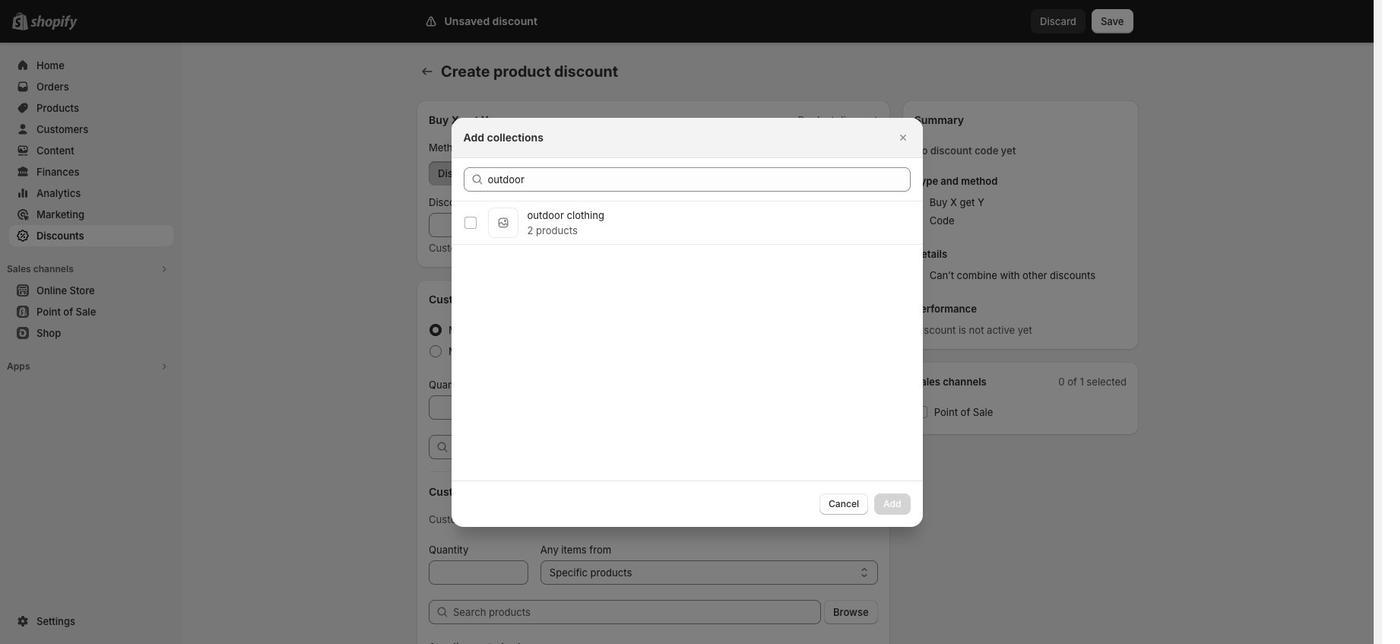 Task type: describe. For each thing, give the bounding box(es) containing it.
shopify image
[[30, 15, 78, 30]]



Task type: locate. For each thing, give the bounding box(es) containing it.
Search collections text field
[[488, 167, 911, 191]]

dialog
[[0, 117, 1374, 527]]



Task type: vqa. For each thing, say whether or not it's contained in the screenshot.
SHOPIFY Image
yes



